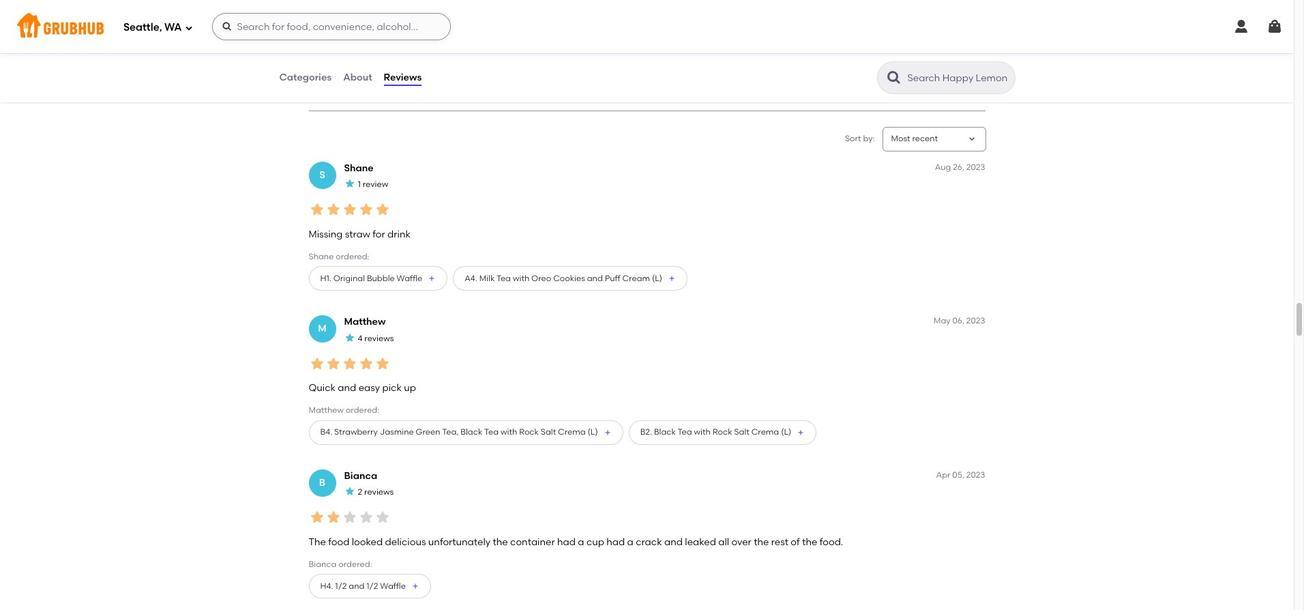 Task type: vqa. For each thing, say whether or not it's contained in the screenshot.
the rightmost Frosted
no



Task type: describe. For each thing, give the bounding box(es) containing it.
cookies
[[554, 273, 585, 283]]

ordered: for and
[[346, 406, 380, 415]]

delicious
[[385, 536, 426, 548]]

waffle inside h4. 1/2 and 1/2 waffle button
[[380, 581, 406, 591]]

05,
[[953, 470, 965, 480]]

container
[[510, 536, 555, 548]]

shane ordered:
[[309, 252, 370, 261]]

and right crack
[[665, 536, 683, 548]]

tea right tea,
[[485, 427, 499, 437]]

puff
[[605, 273, 621, 283]]

the food looked delicious unfortunately the container had a cup had a crack and leaked all over the rest of the food.
[[309, 536, 844, 548]]

and down bianca ordered:
[[349, 581, 365, 591]]

b2.
[[641, 427, 652, 437]]

main navigation navigation
[[0, 0, 1295, 53]]

leaked
[[685, 536, 716, 548]]

aug 26, 2023
[[935, 162, 986, 172]]

categories button
[[279, 53, 332, 102]]

with right tea,
[[501, 427, 517, 437]]

ratings
[[336, 27, 368, 38]]

most recent
[[892, 134, 938, 144]]

4
[[358, 334, 363, 343]]

most
[[892, 134, 911, 144]]

b4.
[[320, 427, 332, 437]]

green
[[416, 427, 441, 437]]

and left easy
[[338, 382, 356, 394]]

(l) inside b2. black tea with rock salt crema (l) button
[[781, 427, 792, 437]]

2 a from the left
[[628, 536, 634, 548]]

missing straw for drink
[[309, 228, 411, 240]]

ordered: for food
[[339, 560, 372, 569]]

1 2023 from the top
[[967, 162, 986, 172]]

a4. milk tea with oreo cookies and puff cream (l)
[[465, 273, 663, 283]]

h4. 1/2 and 1/2 waffle
[[320, 581, 406, 591]]

caret down icon image
[[967, 134, 978, 145]]

may 06, 2023
[[934, 316, 986, 326]]

2 crema from the left
[[752, 427, 780, 437]]

h1. original bubble waffle button
[[309, 266, 448, 291]]

salt inside b2. black tea with rock salt crema (l) button
[[735, 427, 750, 437]]

up
[[404, 382, 416, 394]]

sort
[[846, 134, 862, 144]]

with for missing straw for drink
[[513, 273, 530, 283]]

2023 for unfortunately
[[967, 470, 986, 480]]

tea for missing straw for drink
[[497, 273, 511, 283]]

drink
[[388, 228, 411, 240]]

b2. black tea with rock salt crema (l)
[[641, 427, 792, 437]]

food.
[[820, 536, 844, 548]]

ordered: for straw
[[336, 252, 370, 261]]

all
[[719, 536, 730, 548]]

91 good food
[[317, 51, 360, 76]]

matthew for matthew ordered:
[[309, 406, 344, 415]]

bianca ordered:
[[309, 560, 372, 569]]

2023 for up
[[967, 316, 986, 326]]

on
[[382, 66, 393, 76]]

rest
[[772, 536, 789, 548]]

recent
[[913, 134, 938, 144]]

Search Happy Lemon search field
[[907, 72, 1011, 85]]

1 the from the left
[[493, 536, 508, 548]]

crack
[[636, 536, 662, 548]]

1 horizontal spatial svg image
[[1234, 18, 1250, 35]]

svg image
[[221, 21, 232, 32]]

Sort by: field
[[892, 133, 938, 145]]

1 review
[[358, 180, 388, 189]]

aug
[[935, 162, 951, 172]]

apr
[[937, 470, 951, 480]]

2 reviews
[[358, 487, 394, 497]]

about button
[[343, 53, 373, 102]]

search icon image
[[886, 70, 902, 86]]

bubble
[[367, 273, 395, 283]]

plus icon image for b4. strawberry jasmine green tea, black tea with rock salt crema (l)
[[604, 428, 612, 437]]

sort by:
[[846, 134, 875, 144]]

2
[[358, 487, 363, 497]]

jasmine
[[380, 427, 414, 437]]

4 reviews
[[358, 334, 394, 343]]

0 horizontal spatial svg image
[[185, 24, 193, 32]]

time
[[395, 66, 413, 76]]

1 crema from the left
[[558, 427, 586, 437]]

2 black from the left
[[654, 427, 676, 437]]

milk
[[479, 273, 495, 283]]

b4. strawberry jasmine green tea, black tea with rock salt crema (l) button
[[309, 420, 623, 445]]

1 black from the left
[[461, 427, 483, 437]]

a4. milk tea with oreo cookies and puff cream (l) button
[[453, 266, 688, 291]]

by:
[[864, 134, 875, 144]]

Search for food, convenience, alcohol... search field
[[212, 13, 451, 40]]

h4.
[[320, 581, 333, 591]]

06,
[[953, 316, 965, 326]]

unfortunately
[[428, 536, 491, 548]]



Task type: locate. For each thing, give the bounding box(es) containing it.
1 horizontal spatial had
[[607, 536, 625, 548]]

90 on time delivery
[[382, 51, 413, 89]]

1 vertical spatial food
[[328, 536, 350, 548]]

shane
[[344, 162, 374, 174], [309, 252, 334, 261]]

(l)
[[652, 273, 663, 283], [588, 427, 598, 437], [781, 427, 792, 437]]

b2. black tea with rock salt crema (l) button
[[629, 420, 817, 445]]

plus icon image inside h4. 1/2 and 1/2 waffle button
[[411, 582, 420, 590]]

91
[[317, 51, 326, 63], [446, 51, 456, 63]]

pick
[[382, 382, 402, 394]]

90
[[382, 51, 393, 63]]

over
[[732, 536, 752, 548]]

plus icon image for a4. milk tea with oreo cookies and puff cream (l)
[[668, 274, 676, 283]]

cream
[[623, 273, 650, 283]]

s
[[320, 169, 325, 181]]

ordered: down quick and easy pick up
[[346, 406, 380, 415]]

h4. 1/2 and 1/2 waffle button
[[309, 574, 431, 599]]

1 vertical spatial ordered:
[[346, 406, 380, 415]]

1 horizontal spatial (l)
[[652, 273, 663, 283]]

1 horizontal spatial bianca
[[344, 470, 377, 482]]

food right the
[[328, 536, 350, 548]]

1 91 from the left
[[317, 51, 326, 63]]

food right good
[[341, 66, 360, 76]]

waffle inside h1. original bubble waffle button
[[397, 273, 423, 283]]

plus icon image inside b4. strawberry jasmine green tea, black tea with rock salt crema (l) button
[[604, 428, 612, 437]]

1 rock from the left
[[519, 427, 539, 437]]

with left oreo
[[513, 273, 530, 283]]

matthew up b4.
[[309, 406, 344, 415]]

0 horizontal spatial 1/2
[[335, 581, 347, 591]]

plus icon image inside b2. black tea with rock salt crema (l) button
[[797, 428, 805, 437]]

crema
[[558, 427, 586, 437], [752, 427, 780, 437]]

the
[[493, 536, 508, 548], [754, 536, 769, 548], [803, 536, 818, 548]]

shane for shane ordered:
[[309, 252, 334, 261]]

0 vertical spatial food
[[341, 66, 360, 76]]

star icon image
[[317, 2, 336, 22], [336, 2, 355, 22], [355, 2, 374, 22], [374, 2, 393, 22], [393, 2, 413, 22], [344, 178, 355, 189], [309, 202, 325, 218], [325, 202, 342, 218], [342, 202, 358, 218], [358, 202, 374, 218], [374, 202, 391, 218], [344, 332, 355, 343], [309, 355, 325, 372], [325, 355, 342, 372], [342, 355, 358, 372], [358, 355, 374, 372], [374, 355, 391, 372], [344, 486, 355, 497], [309, 509, 325, 526], [325, 509, 342, 526], [342, 509, 358, 526], [358, 509, 374, 526], [374, 509, 391, 526]]

plus icon image
[[428, 274, 436, 283], [668, 274, 676, 283], [604, 428, 612, 437], [797, 428, 805, 437], [411, 582, 420, 590]]

0 horizontal spatial 91
[[317, 51, 326, 63]]

matthew up 4
[[344, 316, 386, 328]]

easy
[[359, 382, 380, 394]]

apr 05, 2023
[[937, 470, 986, 480]]

plus icon image for b2. black tea with rock salt crema (l)
[[797, 428, 805, 437]]

the right of
[[803, 536, 818, 548]]

had
[[558, 536, 576, 548], [607, 536, 625, 548]]

91 for 91 good food
[[317, 51, 326, 63]]

1 horizontal spatial salt
[[735, 427, 750, 437]]

1/2
[[335, 581, 347, 591], [367, 581, 378, 591]]

straw
[[345, 228, 371, 240]]

of
[[791, 536, 800, 548]]

b
[[319, 477, 326, 488]]

plus icon image for h1. original bubble waffle
[[428, 274, 436, 283]]

a
[[578, 536, 585, 548], [628, 536, 634, 548]]

1 1/2 from the left
[[335, 581, 347, 591]]

3 2023 from the top
[[967, 470, 986, 480]]

plus icon image inside h1. original bubble waffle button
[[428, 274, 436, 283]]

0 vertical spatial shane
[[344, 162, 374, 174]]

1 horizontal spatial black
[[654, 427, 676, 437]]

1 horizontal spatial 91
[[446, 51, 456, 63]]

1 horizontal spatial 1/2
[[367, 581, 378, 591]]

matthew ordered:
[[309, 406, 380, 415]]

2 vertical spatial ordered:
[[339, 560, 372, 569]]

1 vertical spatial 2023
[[967, 316, 986, 326]]

the left container
[[493, 536, 508, 548]]

matthew
[[344, 316, 386, 328], [309, 406, 344, 415]]

1 vertical spatial shane
[[309, 252, 334, 261]]

with
[[513, 273, 530, 283], [501, 427, 517, 437], [694, 427, 711, 437]]

0 horizontal spatial a
[[578, 536, 585, 548]]

the left rest
[[754, 536, 769, 548]]

(l) inside a4. milk tea with oreo cookies and puff cream (l) button
[[652, 273, 663, 283]]

ordered: up h4. 1/2 and 1/2 waffle
[[339, 560, 372, 569]]

reviews
[[365, 334, 394, 343], [364, 487, 394, 497]]

0 horizontal spatial black
[[461, 427, 483, 437]]

looked
[[352, 536, 383, 548]]

plus icon image for h4. 1/2 and 1/2 waffle
[[411, 582, 420, 590]]

original
[[334, 273, 365, 283]]

294 ratings
[[317, 27, 368, 38]]

bianca up h4.
[[309, 560, 337, 569]]

delivery
[[382, 80, 412, 89]]

tea,
[[442, 427, 459, 437]]

matthew for matthew
[[344, 316, 386, 328]]

1
[[358, 180, 361, 189]]

salt inside b4. strawberry jasmine green tea, black tea with rock salt crema (l) button
[[541, 427, 556, 437]]

2023 right "26,"
[[967, 162, 986, 172]]

0 horizontal spatial had
[[558, 536, 576, 548]]

1 horizontal spatial the
[[754, 536, 769, 548]]

a left cup
[[578, 536, 585, 548]]

2 rock from the left
[[713, 427, 733, 437]]

2 the from the left
[[754, 536, 769, 548]]

91 up good
[[317, 51, 326, 63]]

m
[[318, 323, 327, 334]]

food inside 91 good food
[[341, 66, 360, 76]]

shane up 1
[[344, 162, 374, 174]]

0 vertical spatial reviews
[[365, 334, 394, 343]]

tea for quick and easy pick up
[[678, 427, 692, 437]]

3 the from the left
[[803, 536, 818, 548]]

svg image
[[1234, 18, 1250, 35], [1267, 18, 1284, 35], [185, 24, 193, 32]]

black right b2.
[[654, 427, 676, 437]]

91 inside 91 good food
[[317, 51, 326, 63]]

a4.
[[465, 273, 478, 283]]

2 horizontal spatial svg image
[[1267, 18, 1284, 35]]

0 horizontal spatial rock
[[519, 427, 539, 437]]

0 vertical spatial bianca
[[344, 470, 377, 482]]

1 horizontal spatial a
[[628, 536, 634, 548]]

strawberry
[[334, 427, 378, 437]]

0 horizontal spatial shane
[[309, 252, 334, 261]]

91 right reviews button
[[446, 51, 456, 63]]

shane up the h1.
[[309, 252, 334, 261]]

seattle,
[[124, 21, 162, 33]]

reviews right 2
[[364, 487, 394, 497]]

2023 right 05,
[[967, 470, 986, 480]]

tea right b2.
[[678, 427, 692, 437]]

reviews right 4
[[365, 334, 394, 343]]

2 horizontal spatial the
[[803, 536, 818, 548]]

2 horizontal spatial (l)
[[781, 427, 792, 437]]

0 vertical spatial waffle
[[397, 273, 423, 283]]

food
[[341, 66, 360, 76], [328, 536, 350, 548]]

with for quick and easy pick up
[[694, 427, 711, 437]]

1/2 down bianca ordered:
[[367, 581, 378, 591]]

may
[[934, 316, 951, 326]]

reviews for matthew
[[365, 334, 394, 343]]

bianca
[[344, 470, 377, 482], [309, 560, 337, 569]]

1 reviews from the top
[[365, 334, 394, 343]]

black right tea,
[[461, 427, 483, 437]]

tea
[[497, 273, 511, 283], [485, 427, 499, 437], [678, 427, 692, 437]]

1 vertical spatial reviews
[[364, 487, 394, 497]]

reviews button
[[383, 53, 423, 102]]

h1.
[[320, 273, 332, 283]]

salt
[[541, 427, 556, 437], [735, 427, 750, 437]]

b4. strawberry jasmine green tea, black tea with rock salt crema (l)
[[320, 427, 598, 437]]

and
[[587, 273, 603, 283], [338, 382, 356, 394], [665, 536, 683, 548], [349, 581, 365, 591]]

1 vertical spatial bianca
[[309, 560, 337, 569]]

1 salt from the left
[[541, 427, 556, 437]]

ordered: up original
[[336, 252, 370, 261]]

0 horizontal spatial bianca
[[309, 560, 337, 569]]

bianca for bianca ordered:
[[309, 560, 337, 569]]

2 reviews from the top
[[364, 487, 394, 497]]

quick and easy pick up
[[309, 382, 416, 394]]

the
[[309, 536, 326, 548]]

294
[[317, 27, 333, 38]]

2 2023 from the top
[[967, 316, 986, 326]]

had left cup
[[558, 536, 576, 548]]

1 horizontal spatial rock
[[713, 427, 733, 437]]

0 horizontal spatial (l)
[[588, 427, 598, 437]]

waffle down delicious
[[380, 581, 406, 591]]

ordered:
[[336, 252, 370, 261], [346, 406, 380, 415], [339, 560, 372, 569]]

2 91 from the left
[[446, 51, 456, 63]]

and left puff
[[587, 273, 603, 283]]

missing
[[309, 228, 343, 240]]

about
[[343, 72, 372, 83]]

for
[[373, 228, 385, 240]]

1 horizontal spatial shane
[[344, 162, 374, 174]]

1 vertical spatial matthew
[[309, 406, 344, 415]]

oreo
[[532, 273, 552, 283]]

reviews for bianca
[[364, 487, 394, 497]]

2 vertical spatial 2023
[[967, 470, 986, 480]]

review
[[363, 180, 388, 189]]

tea right milk on the top of the page
[[497, 273, 511, 283]]

categories
[[279, 72, 332, 83]]

good
[[317, 66, 339, 76]]

2 1/2 from the left
[[367, 581, 378, 591]]

91 for 91
[[446, 51, 456, 63]]

1 vertical spatial waffle
[[380, 581, 406, 591]]

bianca for bianca
[[344, 470, 377, 482]]

1 horizontal spatial crema
[[752, 427, 780, 437]]

black
[[461, 427, 483, 437], [654, 427, 676, 437]]

1 a from the left
[[578, 536, 585, 548]]

(l) inside b4. strawberry jasmine green tea, black tea with rock salt crema (l) button
[[588, 427, 598, 437]]

quick
[[309, 382, 336, 394]]

26,
[[953, 162, 965, 172]]

1 had from the left
[[558, 536, 576, 548]]

cup
[[587, 536, 605, 548]]

bianca up 2
[[344, 470, 377, 482]]

reviews
[[384, 72, 422, 83]]

0 horizontal spatial crema
[[558, 427, 586, 437]]

2 had from the left
[[607, 536, 625, 548]]

0 horizontal spatial salt
[[541, 427, 556, 437]]

seattle, wa
[[124, 21, 182, 33]]

plus icon image inside a4. milk tea with oreo cookies and puff cream (l) button
[[668, 274, 676, 283]]

2023
[[967, 162, 986, 172], [967, 316, 986, 326], [967, 470, 986, 480]]

0 vertical spatial 2023
[[967, 162, 986, 172]]

shane for shane
[[344, 162, 374, 174]]

a left crack
[[628, 536, 634, 548]]

had right cup
[[607, 536, 625, 548]]

0 vertical spatial ordered:
[[336, 252, 370, 261]]

with right b2.
[[694, 427, 711, 437]]

1/2 right h4.
[[335, 581, 347, 591]]

2 salt from the left
[[735, 427, 750, 437]]

wa
[[165, 21, 182, 33]]

0 horizontal spatial the
[[493, 536, 508, 548]]

2023 right 06,
[[967, 316, 986, 326]]

h1. original bubble waffle
[[320, 273, 423, 283]]

waffle right the bubble
[[397, 273, 423, 283]]

0 vertical spatial matthew
[[344, 316, 386, 328]]



